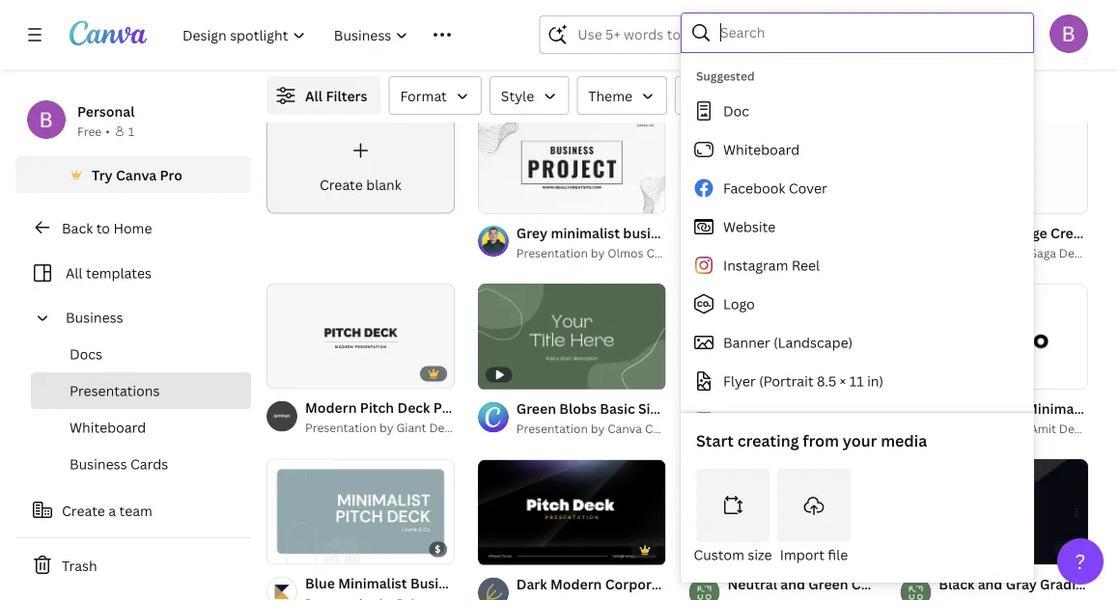 Task type: vqa. For each thing, say whether or not it's contained in the screenshot.
Free •
yes



Task type: describe. For each thing, give the bounding box(es) containing it.
creative inside creative and minimal portfo presentation by amit debnath
[[939, 399, 994, 418]]

a
[[108, 502, 116, 520]]

presentation by amit debnath link
[[939, 419, 1107, 438]]

amit
[[1030, 421, 1056, 437]]

presentation inside creative and minimal portfo presentation by amit debnath
[[939, 421, 1010, 437]]

to
[[96, 219, 110, 237]]

design inside modern pitch deck presentation template presentation by giant design
[[429, 420, 467, 436]]

creative and minimal portfo link
[[939, 398, 1119, 419]]

website link
[[681, 208, 1026, 246]]

basic
[[600, 400, 635, 418]]

creative and minimal portfolio presentation image
[[900, 284, 1088, 389]]

neutral and green contemporary pitch deck link
[[728, 574, 1021, 595]]

1 for 1 of 16
[[491, 543, 497, 556]]

create blank
[[320, 175, 401, 193]]

docs link
[[31, 336, 251, 373]]

take
[[819, 245, 843, 261]]

blank
[[366, 175, 401, 193]]

black and gray gradient professional presentation image
[[900, 459, 1088, 565]]

feature
[[686, 86, 736, 105]]

modern
[[305, 399, 357, 417]]

1 of 20 link
[[266, 459, 455, 565]]

presentation by saga design stud link
[[939, 243, 1119, 263]]

instagram reel
[[723, 256, 820, 275]]

$
[[435, 543, 441, 556]]

custom
[[694, 546, 744, 564]]

modern pitch deck presentation template link
[[305, 397, 582, 419]]

0 vertical spatial creative
[[875, 245, 922, 261]]

minimalist beige cream brand proposal presentation image
[[900, 108, 1088, 214]]

presentations
[[70, 382, 160, 400]]

×
[[840, 372, 846, 391]]

reel
[[792, 256, 820, 275]]

1 vertical spatial deck
[[988, 575, 1021, 593]]

free •
[[77, 123, 110, 139]]

presentation by olmos carlos
[[516, 245, 682, 261]]

banner (landscape) link
[[681, 323, 1026, 362]]

canva inside green blobs basic simple presentation presentation by canva creative studio
[[607, 421, 642, 437]]

stud
[[1100, 245, 1119, 261]]

green inside green blobs basic simple presentation presentation by canva creative studio
[[516, 400, 556, 418]]

contemporary
[[851, 575, 948, 593]]

custom size
[[694, 546, 772, 564]]

of left the 14
[[500, 192, 514, 205]]

bob builder image
[[1050, 14, 1088, 53]]

business link
[[58, 299, 239, 336]]

of for green blobs basic simple presentation
[[500, 543, 514, 556]]

17,576 templates
[[266, 64, 374, 83]]

start creating from your media
[[696, 431, 927, 451]]

14
[[517, 192, 529, 205]]

cover
[[789, 179, 827, 197]]

debnath
[[1059, 421, 1107, 437]]

•
[[105, 123, 110, 139]]

presentation by take care creative
[[728, 245, 922, 261]]

doc link
[[681, 92, 1026, 130]]

gradient minimal portfolio proposal presentation image
[[689, 284, 877, 389]]

website
[[723, 218, 776, 236]]

whiteboard link for 'business cards' link
[[31, 409, 251, 446]]

1 of 16 link
[[478, 460, 666, 566]]

create a team
[[62, 502, 152, 520]]

care
[[846, 245, 872, 261]]

whiteboard link for facebook cover link
[[681, 130, 1026, 169]]

of for modern pitch deck presentation template
[[289, 542, 303, 555]]

business cards link
[[31, 446, 251, 483]]

creative inside green blobs basic simple presentation presentation by canva creative studio
[[645, 421, 692, 437]]

creating
[[737, 431, 799, 451]]

1 of 20
[[280, 542, 319, 555]]

17,576
[[266, 64, 305, 83]]

modern pitch deck presentation template image
[[266, 283, 455, 389]]

business cards
[[70, 455, 168, 474]]

try canva pro
[[92, 166, 182, 184]]

Search search field
[[578, 16, 758, 53]]

and for minimal
[[997, 399, 1022, 418]]

creative and minimal portfo presentation by amit debnath
[[939, 399, 1119, 437]]

theme button
[[577, 76, 667, 115]]

by left olmos
[[591, 245, 605, 261]]

by inside creative and minimal portfo presentation by amit debnath
[[1013, 421, 1027, 437]]

blue minimalist business pitch deck presentation image
[[266, 459, 455, 565]]

docs
[[70, 345, 102, 364]]

import
[[780, 546, 825, 564]]

? button
[[1057, 539, 1104, 585]]

all templates
[[66, 264, 152, 282]]

facebook
[[723, 179, 785, 197]]

media
[[881, 431, 927, 451]]

create a team button
[[15, 491, 251, 530]]

cream neutral minimalist new business pitch deck presentation image
[[689, 108, 877, 214]]

all filters
[[305, 86, 367, 105]]

minimal
[[1025, 399, 1078, 418]]

all for all templates
[[66, 264, 83, 282]]

co
[[871, 421, 886, 437]]

import file
[[780, 546, 848, 564]]

facebook cover link
[[681, 169, 1026, 208]]

neutral and green contemporary pitch deck
[[728, 575, 1021, 593]]

personal
[[77, 102, 135, 120]]

home
[[113, 219, 152, 237]]

create blank link
[[266, 108, 455, 214]]

size
[[748, 546, 772, 564]]

create for create blank
[[320, 175, 363, 193]]

(16:9)
[[810, 411, 847, 429]]



Task type: locate. For each thing, give the bounding box(es) containing it.
whiteboard link up cover
[[681, 130, 1026, 169]]

by left saga
[[1013, 245, 1027, 261]]

1 vertical spatial pitch
[[951, 575, 985, 593]]

create
[[320, 175, 363, 193], [62, 502, 105, 520]]

templates inside all templates link
[[86, 264, 152, 282]]

modern pitch deck presentation template presentation by giant design
[[305, 399, 582, 436]]

all templates link
[[27, 255, 239, 292]]

templates
[[308, 64, 374, 83], [86, 264, 152, 282]]

by down blobs
[[591, 421, 605, 437]]

canva
[[116, 166, 157, 184], [607, 421, 642, 437]]

create for create a team
[[62, 502, 105, 520]]

1 vertical spatial all
[[66, 264, 83, 282]]

deck down the black and gray gradient professional presentation image
[[988, 575, 1021, 593]]

try canva pro button
[[15, 156, 251, 193]]

saga
[[1030, 245, 1056, 261]]

0 horizontal spatial templates
[[86, 264, 152, 282]]

pro
[[160, 166, 182, 184]]

0 horizontal spatial deck
[[397, 399, 430, 417]]

suggested
[[696, 68, 755, 84]]

la-
[[819, 421, 837, 437]]

1 horizontal spatial design
[[1059, 245, 1097, 261]]

pitch up presentation by giant design link
[[360, 399, 394, 417]]

all inside button
[[305, 86, 323, 105]]

presentation by la-porto co
[[728, 421, 886, 437]]

pitch inside modern pitch deck presentation template presentation by giant design
[[360, 399, 394, 417]]

Search search field
[[720, 14, 1021, 51]]

file
[[828, 546, 848, 564]]

0 vertical spatial deck
[[397, 399, 430, 417]]

template
[[521, 399, 582, 417]]

deck up giant
[[397, 399, 430, 417]]

feature button
[[675, 76, 771, 115]]

deck inside modern pitch deck presentation template presentation by giant design
[[397, 399, 430, 417]]

0 horizontal spatial whiteboard link
[[31, 409, 251, 446]]

1 left 16 on the left bottom of the page
[[491, 543, 497, 556]]

1 horizontal spatial creative
[[875, 245, 922, 261]]

format button
[[389, 76, 482, 115]]

templates for 17,576 templates
[[308, 64, 374, 83]]

try
[[92, 166, 113, 184]]

0 vertical spatial all
[[305, 86, 323, 105]]

all for all filters
[[305, 86, 323, 105]]

of left 16 on the left bottom of the page
[[500, 543, 514, 556]]

business for business cards
[[70, 455, 127, 474]]

neutral and green contemporary pitch deck image
[[689, 459, 877, 565]]

logo
[[723, 295, 755, 313]]

1 vertical spatial business
[[70, 455, 127, 474]]

1 vertical spatial whiteboard link
[[31, 409, 251, 446]]

of inside "link"
[[500, 543, 514, 556]]

back to home link
[[15, 209, 251, 247]]

green down file on the right bottom of page
[[808, 575, 848, 593]]

?
[[1075, 548, 1086, 575]]

canva right try
[[116, 166, 157, 184]]

1 horizontal spatial and
[[997, 399, 1022, 418]]

presentation (16:9)
[[723, 411, 847, 429]]

1 left 20
[[280, 542, 286, 555]]

flyer (portrait 8.5 × 11 in) link
[[681, 362, 1026, 401]]

whiteboard link up cards
[[31, 409, 251, 446]]

1 horizontal spatial canva
[[607, 421, 642, 437]]

create left 'a'
[[62, 502, 105, 520]]

0 vertical spatial canva
[[116, 166, 157, 184]]

presentation (16:9) link
[[681, 401, 1026, 439]]

0 vertical spatial business
[[66, 308, 123, 327]]

and down import
[[780, 575, 805, 593]]

banner
[[723, 334, 770, 352]]

(portrait
[[759, 372, 814, 391]]

1 right •
[[128, 123, 134, 139]]

0 vertical spatial create
[[320, 175, 363, 193]]

by inside green blobs basic simple presentation presentation by canva creative studio
[[591, 421, 605, 437]]

all down 17,576 templates
[[305, 86, 323, 105]]

presentation by la-porto co link
[[728, 419, 886, 438]]

presentation by canva creative studio link
[[516, 420, 731, 439]]

your
[[843, 431, 877, 451]]

theme
[[588, 86, 632, 105]]

style
[[501, 86, 534, 105]]

0 horizontal spatial whiteboard
[[70, 419, 146, 437]]

0 horizontal spatial create
[[62, 502, 105, 520]]

back
[[62, 219, 93, 237]]

of left 20
[[289, 542, 303, 555]]

whiteboard up the facebook
[[723, 140, 800, 159]]

2 vertical spatial creative
[[645, 421, 692, 437]]

1 vertical spatial canva
[[607, 421, 642, 437]]

by left the la-
[[802, 421, 816, 437]]

1 horizontal spatial whiteboard link
[[681, 130, 1026, 169]]

2 horizontal spatial creative
[[939, 399, 994, 418]]

doc
[[723, 102, 749, 120]]

create a blank presentation element
[[266, 108, 455, 214]]

facebook cover
[[723, 179, 827, 197]]

1 vertical spatial create
[[62, 502, 105, 520]]

free
[[77, 123, 102, 139]]

0 horizontal spatial creative
[[645, 421, 692, 437]]

1
[[128, 123, 134, 139], [491, 192, 497, 205], [280, 542, 286, 555], [491, 543, 497, 556]]

create inside button
[[62, 502, 105, 520]]

1 horizontal spatial deck
[[988, 575, 1021, 593]]

1 horizontal spatial all
[[305, 86, 323, 105]]

design down modern pitch deck presentation template link
[[429, 420, 467, 436]]

creative up presentation by amit debnath link
[[939, 399, 994, 418]]

1 of 14
[[491, 192, 529, 205]]

1 horizontal spatial pitch
[[951, 575, 985, 593]]

of
[[500, 192, 514, 205], [289, 542, 303, 555], [500, 543, 514, 556]]

green blobs basic simple presentation link
[[516, 398, 771, 420]]

giant
[[396, 420, 426, 436]]

0 vertical spatial green
[[516, 400, 556, 418]]

green blobs basic simple presentation presentation by canva creative studio
[[516, 400, 771, 437]]

creative right the care
[[875, 245, 922, 261]]

flyer (portrait 8.5 × 11 in)
[[723, 372, 883, 391]]

by left giant
[[380, 420, 393, 436]]

1 horizontal spatial whiteboard
[[723, 140, 800, 159]]

1 for 1 of 14
[[491, 192, 497, 205]]

0 horizontal spatial all
[[66, 264, 83, 282]]

olmos
[[607, 245, 644, 261]]

design left stud
[[1059, 245, 1097, 261]]

back to home
[[62, 219, 152, 237]]

1 vertical spatial and
[[780, 575, 805, 593]]

templates up all filters
[[308, 64, 374, 83]]

0 vertical spatial whiteboard link
[[681, 130, 1026, 169]]

all filters button
[[266, 76, 381, 115]]

whiteboard
[[723, 140, 800, 159], [70, 419, 146, 437]]

0 vertical spatial templates
[[308, 64, 374, 83]]

format
[[400, 86, 447, 105]]

1 vertical spatial whiteboard
[[70, 419, 146, 437]]

1 horizontal spatial create
[[320, 175, 363, 193]]

create left blank
[[320, 175, 363, 193]]

8.5
[[817, 372, 836, 391]]

0 horizontal spatial and
[[780, 575, 805, 593]]

0 horizontal spatial green
[[516, 400, 556, 418]]

1 horizontal spatial green
[[808, 575, 848, 593]]

templates for all templates
[[86, 264, 152, 282]]

and up presentation by amit debnath link
[[997, 399, 1022, 418]]

simple
[[638, 400, 684, 418]]

green left blobs
[[516, 400, 556, 418]]

business up create a team
[[70, 455, 127, 474]]

1 vertical spatial templates
[[86, 264, 152, 282]]

deck
[[397, 399, 430, 417], [988, 575, 1021, 593]]

logo link
[[681, 285, 1026, 323]]

all down back
[[66, 264, 83, 282]]

business up docs
[[66, 308, 123, 327]]

instagram reel link
[[681, 246, 1026, 285]]

and inside creative and minimal portfo presentation by amit debnath
[[997, 399, 1022, 418]]

filters
[[326, 86, 367, 105]]

11
[[849, 372, 864, 391]]

1 vertical spatial creative
[[939, 399, 994, 418]]

0 horizontal spatial canva
[[116, 166, 157, 184]]

1 vertical spatial design
[[429, 420, 467, 436]]

0 horizontal spatial design
[[429, 420, 467, 436]]

1 for 1 of 20
[[280, 542, 286, 555]]

1 vertical spatial green
[[808, 575, 848, 593]]

0 vertical spatial design
[[1059, 245, 1097, 261]]

None search field
[[539, 15, 771, 54]]

porto
[[837, 421, 868, 437]]

canva down basic
[[607, 421, 642, 437]]

style button
[[489, 76, 569, 115]]

presentation by giant design link
[[305, 419, 467, 438]]

by left take
[[802, 245, 816, 261]]

(landscape)
[[773, 334, 853, 352]]

banner (landscape)
[[723, 334, 853, 352]]

templates down back to home on the left top of the page
[[86, 264, 152, 282]]

portfo
[[1081, 399, 1119, 418]]

business for business
[[66, 308, 123, 327]]

carlos
[[646, 245, 682, 261]]

1 horizontal spatial templates
[[308, 64, 374, 83]]

grey minimalist business project presentation image
[[478, 108, 666, 214]]

and for green
[[780, 575, 805, 593]]

all
[[305, 86, 323, 105], [66, 264, 83, 282]]

canva inside button
[[116, 166, 157, 184]]

pitch right contemporary
[[951, 575, 985, 593]]

by inside modern pitch deck presentation template presentation by giant design
[[380, 420, 393, 436]]

whiteboard down presentations
[[70, 419, 146, 437]]

0 horizontal spatial pitch
[[360, 399, 394, 417]]

blobs
[[559, 400, 597, 418]]

creative down simple
[[645, 421, 692, 437]]

top level navigation element
[[170, 15, 493, 54], [170, 15, 493, 54]]

1 left the 14
[[491, 192, 497, 205]]

start
[[696, 431, 734, 451]]

presentation by saga design stud
[[939, 245, 1119, 261]]

by down "creative and minimal portfo" link
[[1013, 421, 1027, 437]]

0 vertical spatial whiteboard
[[723, 140, 800, 159]]

dark modern corporate app development startup pitch deck presentation image
[[478, 460, 666, 566]]

0 vertical spatial and
[[997, 399, 1022, 418]]

1 inside "link"
[[491, 543, 497, 556]]

1 for 1
[[128, 123, 134, 139]]

team
[[119, 502, 152, 520]]

trash
[[62, 557, 97, 575]]

whiteboard link
[[681, 130, 1026, 169], [31, 409, 251, 446]]

0 vertical spatial pitch
[[360, 399, 394, 417]]

business
[[66, 308, 123, 327], [70, 455, 127, 474]]

presentation by olmos carlos link
[[516, 243, 682, 263]]

20
[[306, 542, 319, 555]]



